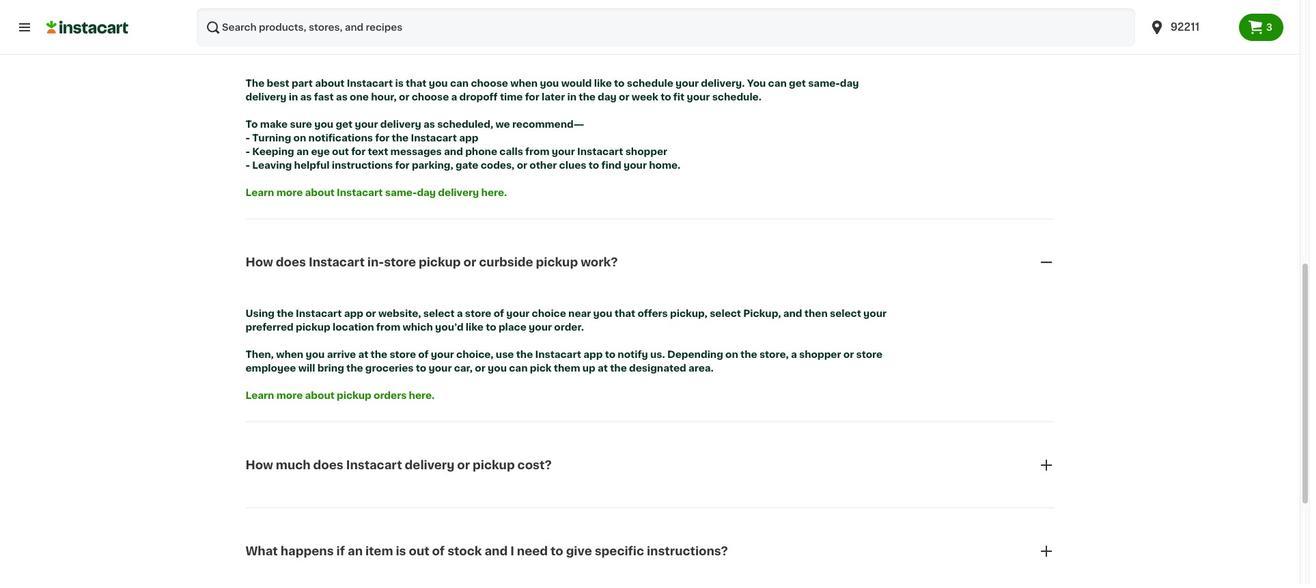 Task type: vqa. For each thing, say whether or not it's contained in the screenshot.
'Turning'
yes



Task type: locate. For each thing, give the bounding box(es) containing it.
can down use at left bottom
[[509, 363, 528, 373]]

to left place
[[486, 322, 497, 332]]

- left keeping
[[246, 147, 250, 157]]

then
[[805, 309, 828, 318]]

same- right you
[[809, 79, 841, 88]]

specific
[[595, 546, 645, 557]]

1 vertical spatial a
[[457, 309, 463, 318]]

1 vertical spatial on
[[726, 350, 739, 359]]

like inside the best part about instacart is that you can choose when you would like to schedule your delivery. you can get same-day delivery in as fast as one hour, or choose a dropoff time for later in the day or week to fit your schedule.
[[594, 79, 612, 88]]

2 horizontal spatial and
[[784, 309, 803, 318]]

a inside using the instacart app or website, select a store of your choice near you that offers pickup, select pickup, and then select your preferred pickup location from which you'd like to place your order.
[[457, 309, 463, 318]]

shopper
[[626, 147, 668, 157], [800, 350, 842, 359]]

1 more from the top
[[277, 188, 303, 198]]

of inside using the instacart app or website, select a store of your choice near you that offers pickup, select pickup, and then select your preferred pickup location from which you'd like to place your order.
[[494, 309, 504, 318]]

0 horizontal spatial on
[[294, 134, 306, 143]]

that inside the best part about instacart is that you can choose when you would like to schedule your delivery. you can get same-day delivery in as fast as one hour, or choose a dropoff time for later in the day or week to fit your schedule.
[[406, 79, 427, 88]]

for
[[525, 93, 540, 102], [375, 134, 390, 143], [351, 147, 366, 157], [395, 161, 410, 170]]

or inside 'dropdown button'
[[464, 257, 477, 268]]

instacart logo image
[[46, 19, 128, 36]]

bring
[[318, 363, 344, 373]]

1 horizontal spatial on
[[726, 350, 739, 359]]

instacart inside then, when you arrive at the store of your choice, use the instacart app to notify us. depending on the store, a shopper or store employee will bring the groceries to your car, or you can pick them up at the designated area.
[[536, 350, 582, 359]]

here.
[[482, 188, 507, 198], [409, 391, 435, 400]]

app up location
[[344, 309, 364, 318]]

the up "groceries"
[[371, 350, 388, 359]]

0 horizontal spatial at
[[358, 350, 369, 359]]

calls
[[500, 147, 523, 157]]

of up place
[[494, 309, 504, 318]]

0 horizontal spatial same-
[[385, 188, 417, 198]]

choose up scheduled,
[[412, 93, 449, 102]]

1 vertical spatial from
[[376, 322, 401, 332]]

0 horizontal spatial of
[[418, 350, 429, 359]]

of for stock
[[432, 546, 445, 557]]

1 vertical spatial and
[[784, 309, 803, 318]]

and inside using the instacart app or website, select a store of your choice near you that offers pickup, select pickup, and then select your preferred pickup location from which you'd like to place your order.
[[784, 309, 803, 318]]

1 horizontal spatial shopper
[[800, 350, 842, 359]]

0 horizontal spatial choose
[[412, 93, 449, 102]]

how
[[246, 27, 273, 38], [246, 257, 273, 268], [246, 460, 273, 471]]

at right arrive
[[358, 350, 369, 359]]

1 vertical spatial more
[[277, 391, 303, 400]]

for up the 'text'
[[375, 134, 390, 143]]

app inside then, when you arrive at the store of your choice, use the instacart app to notify us. depending on the store, a shopper or store employee will bring the groceries to your car, or you can pick them up at the designated area.
[[584, 350, 603, 359]]

can right you
[[769, 79, 787, 88]]

in-
[[368, 257, 384, 268]]

3 - from the top
[[246, 161, 250, 170]]

1 vertical spatial learn
[[246, 391, 274, 400]]

out right item
[[409, 546, 430, 557]]

1 vertical spatial about
[[305, 188, 335, 198]]

app down scheduled,
[[459, 134, 479, 143]]

0 horizontal spatial when
[[276, 350, 304, 359]]

can up dropoff
[[450, 79, 469, 88]]

2 vertical spatial how
[[246, 460, 273, 471]]

0 horizontal spatial and
[[444, 147, 463, 157]]

the inside using the instacart app or website, select a store of your choice near you that offers pickup, select pickup, and then select your preferred pickup location from which you'd like to place your order.
[[277, 309, 294, 318]]

the right use at left bottom
[[517, 350, 533, 359]]

on inside to make sure you get your delivery as scheduled, we recommend— - turning on notifications for the instacart app - keeping an eye out for text messages and phone calls from your instacart shopper - leaving helpful instructions for parking, gate codes, or other clues to find your home.
[[294, 134, 306, 143]]

what happens if an item is out of stock and i need to give specific instructions?
[[246, 546, 728, 557]]

0 vertical spatial about
[[315, 79, 345, 88]]

about up fast
[[315, 79, 345, 88]]

when up will
[[276, 350, 304, 359]]

0 vertical spatial here.
[[482, 188, 507, 198]]

find
[[602, 161, 622, 170]]

1 vertical spatial how
[[246, 257, 273, 268]]

0 vertical spatial on
[[294, 134, 306, 143]]

None search field
[[197, 8, 1136, 46]]

get up notifications
[[336, 120, 353, 129]]

on down sure
[[294, 134, 306, 143]]

0 vertical spatial an
[[297, 147, 309, 157]]

instacart
[[339, 27, 395, 38], [347, 79, 393, 88], [411, 134, 457, 143], [578, 147, 624, 157], [337, 188, 383, 198], [309, 257, 365, 268], [296, 309, 342, 318], [536, 350, 582, 359], [346, 460, 402, 471]]

your
[[676, 79, 699, 88], [687, 93, 710, 102], [355, 120, 378, 129], [552, 147, 575, 157], [624, 161, 647, 170], [507, 309, 530, 318], [864, 309, 887, 318], [529, 322, 552, 332], [431, 350, 454, 359], [429, 363, 452, 373]]

keeping
[[252, 147, 294, 157]]

orders
[[374, 391, 407, 400]]

the inside to make sure you get your delivery as scheduled, we recommend— - turning on notifications for the instacart app - keeping an eye out for text messages and phone calls from your instacart shopper - leaving helpful instructions for parking, gate codes, or other clues to find your home.
[[392, 134, 409, 143]]

here. down codes,
[[482, 188, 507, 198]]

0 vertical spatial same-
[[809, 79, 841, 88]]

1 horizontal spatial and
[[485, 546, 508, 557]]

your right 'then'
[[864, 309, 887, 318]]

using the instacart app or website, select a store of your choice near you that offers pickup, select pickup, and then select your preferred pickup location from which you'd like to place your order.
[[246, 309, 889, 332]]

in down would
[[568, 93, 577, 102]]

2 vertical spatial does
[[313, 460, 344, 471]]

a inside the best part about instacart is that you can choose when you would like to schedule your delivery. you can get same-day delivery in as fast as one hour, or choose a dropoff time for later in the day or week to fit your schedule.
[[451, 93, 457, 102]]

clues
[[559, 161, 587, 170]]

long
[[276, 27, 303, 38]]

1 vertical spatial when
[[276, 350, 304, 359]]

like inside using the instacart app or website, select a store of your choice near you that offers pickup, select pickup, and then select your preferred pickup location from which you'd like to place your order.
[[466, 322, 484, 332]]

0 horizontal spatial from
[[376, 322, 401, 332]]

is
[[395, 79, 404, 88], [396, 546, 406, 557]]

choose
[[471, 79, 508, 88], [412, 93, 449, 102]]

2 learn from the top
[[246, 391, 274, 400]]

0 vertical spatial get
[[789, 79, 806, 88]]

turning
[[252, 134, 291, 143]]

2 horizontal spatial of
[[494, 309, 504, 318]]

2 how from the top
[[246, 257, 273, 268]]

learn down employee
[[246, 391, 274, 400]]

depending
[[668, 350, 724, 359]]

out
[[332, 147, 349, 157], [409, 546, 430, 557]]

shopper inside then, when you arrive at the store of your choice, use the instacart app to notify us. depending on the store, a shopper or store employee will bring the groceries to your car, or you can pick them up at the designated area.
[[800, 350, 842, 359]]

a right store,
[[791, 350, 797, 359]]

2 horizontal spatial select
[[830, 309, 862, 318]]

arrive
[[327, 350, 356, 359]]

1 horizontal spatial that
[[615, 309, 636, 318]]

is right item
[[396, 546, 406, 557]]

you right near
[[594, 309, 613, 318]]

out down notifications
[[332, 147, 349, 157]]

0 horizontal spatial here.
[[409, 391, 435, 400]]

to left find
[[589, 161, 600, 170]]

choice
[[532, 309, 566, 318]]

to left fit
[[661, 93, 672, 102]]

as
[[300, 93, 312, 102], [336, 93, 348, 102], [424, 120, 435, 129]]

delivery inside the best part about instacart is that you can choose when you would like to schedule your delivery. you can get same-day delivery in as fast as one hour, or choose a dropoff time for later in the day or week to fit your schedule.
[[246, 93, 287, 102]]

0 vertical spatial of
[[494, 309, 504, 318]]

messages
[[391, 147, 442, 157]]

1 horizontal spatial can
[[509, 363, 528, 373]]

to left schedule on the top of page
[[614, 79, 625, 88]]

1 vertical spatial like
[[466, 322, 484, 332]]

how inside 'dropdown button'
[[246, 257, 273, 268]]

shopper up home. at top
[[626, 147, 668, 157]]

more down will
[[277, 391, 303, 400]]

or inside dropdown button
[[457, 460, 470, 471]]

shopper inside to make sure you get your delivery as scheduled, we recommend— - turning on notifications for the instacart app - keeping an eye out for text messages and phone calls from your instacart shopper - leaving helpful instructions for parking, gate codes, or other clues to find your home.
[[626, 147, 668, 157]]

your up car, at left
[[431, 350, 454, 359]]

i
[[511, 546, 515, 557]]

notifications
[[309, 134, 373, 143]]

store
[[384, 257, 416, 268], [465, 309, 492, 318], [390, 350, 416, 359], [857, 350, 883, 359]]

an
[[297, 147, 309, 157], [348, 546, 363, 557]]

same- down parking,
[[385, 188, 417, 198]]

like right you'd
[[466, 322, 484, 332]]

or inside to make sure you get your delivery as scheduled, we recommend— - turning on notifications for the instacart app - keeping an eye out for text messages and phone calls from your instacart shopper - leaving helpful instructions for parking, gate codes, or other clues to find your home.
[[517, 161, 528, 170]]

does inside 'dropdown button'
[[276, 257, 306, 268]]

does up preferred
[[276, 257, 306, 268]]

0 horizontal spatial out
[[332, 147, 349, 157]]

the up preferred
[[277, 309, 294, 318]]

1 horizontal spatial day
[[598, 93, 617, 102]]

is for instacart
[[395, 79, 404, 88]]

3 how from the top
[[246, 460, 273, 471]]

0 horizontal spatial app
[[344, 309, 364, 318]]

eye
[[311, 147, 330, 157]]

an up helpful
[[297, 147, 309, 157]]

home.
[[649, 161, 681, 170]]

2 vertical spatial -
[[246, 161, 250, 170]]

more down leaving
[[277, 188, 303, 198]]

1 horizontal spatial like
[[594, 79, 612, 88]]

is inside the best part about instacart is that you can choose when you would like to schedule your delivery. you can get same-day delivery in as fast as one hour, or choose a dropoff time for later in the day or week to fit your schedule.
[[395, 79, 404, 88]]

1 select from the left
[[424, 309, 455, 318]]

learn for learn more about instacart same-day delivery here.
[[246, 188, 274, 198]]

more
[[277, 188, 303, 198], [277, 391, 303, 400]]

of left 'stock'
[[432, 546, 445, 557]]

0 vertical spatial a
[[451, 93, 457, 102]]

0 vertical spatial does
[[306, 27, 336, 38]]

1 horizontal spatial when
[[511, 79, 538, 88]]

an inside to make sure you get your delivery as scheduled, we recommend— - turning on notifications for the instacart app - keeping an eye out for text messages and phone calls from your instacart shopper - leaving helpful instructions for parking, gate codes, or other clues to find your home.
[[297, 147, 309, 157]]

1 vertical spatial of
[[418, 350, 429, 359]]

1 vertical spatial choose
[[412, 93, 449, 102]]

3 select from the left
[[830, 309, 862, 318]]

0 vertical spatial like
[[594, 79, 612, 88]]

store inside using the instacart app or website, select a store of your choice near you that offers pickup, select pickup, and then select your preferred pickup location from which you'd like to place your order.
[[465, 309, 492, 318]]

2 horizontal spatial day
[[841, 79, 859, 88]]

store,
[[760, 350, 789, 359]]

92211
[[1171, 22, 1200, 32]]

employee
[[246, 363, 296, 373]]

1 horizontal spatial in
[[568, 93, 577, 102]]

to inside to make sure you get your delivery as scheduled, we recommend— - turning on notifications for the instacart app - keeping an eye out for text messages and phone calls from your instacart shopper - leaving helpful instructions for parking, gate codes, or other clues to find your home.
[[589, 161, 600, 170]]

from
[[526, 147, 550, 157], [376, 322, 401, 332]]

app inside to make sure you get your delivery as scheduled, we recommend— - turning on notifications for the instacart app - keeping an eye out for text messages and phone calls from your instacart shopper - leaving helpful instructions for parking, gate codes, or other clues to find your home.
[[459, 134, 479, 143]]

2 vertical spatial about
[[305, 391, 335, 400]]

1 horizontal spatial an
[[348, 546, 363, 557]]

is inside dropdown button
[[396, 546, 406, 557]]

of inside then, when you arrive at the store of your choice, use the instacart app to notify us. depending on the store, a shopper or store employee will bring the groceries to your car, or you can pick them up at the designated area.
[[418, 350, 429, 359]]

1 vertical spatial shopper
[[800, 350, 842, 359]]

2 vertical spatial app
[[584, 350, 603, 359]]

2 vertical spatial a
[[791, 350, 797, 359]]

0 vertical spatial more
[[277, 188, 303, 198]]

you up notifications
[[315, 120, 334, 129]]

how up using on the left
[[246, 257, 273, 268]]

1 vertical spatial -
[[246, 147, 250, 157]]

at right up
[[598, 363, 608, 373]]

1 vertical spatial is
[[396, 546, 406, 557]]

an inside what happens if an item is out of stock and i need to give specific instructions? dropdown button
[[348, 546, 363, 557]]

1 horizontal spatial app
[[459, 134, 479, 143]]

- left leaving
[[246, 161, 250, 170]]

can inside then, when you arrive at the store of your choice, use the instacart app to notify us. depending on the store, a shopper or store employee will bring the groceries to your car, or you can pick them up at the designated area.
[[509, 363, 528, 373]]

is up hour,
[[395, 79, 404, 88]]

on inside then, when you arrive at the store of your choice, use the instacart app to notify us. depending on the store, a shopper or store employee will bring the groceries to your car, or you can pick them up at the designated area.
[[726, 350, 739, 359]]

pickup right in-
[[419, 257, 461, 268]]

select up you'd
[[424, 309, 455, 318]]

car,
[[454, 363, 473, 373]]

1 vertical spatial get
[[336, 120, 353, 129]]

1 learn from the top
[[246, 188, 274, 198]]

pickup left "cost?"
[[473, 460, 515, 471]]

0 vertical spatial shopper
[[626, 147, 668, 157]]

offers
[[638, 309, 668, 318]]

them
[[554, 363, 581, 373]]

1 vertical spatial app
[[344, 309, 364, 318]]

0 horizontal spatial an
[[297, 147, 309, 157]]

or
[[399, 93, 410, 102], [619, 93, 630, 102], [517, 161, 528, 170], [464, 257, 477, 268], [366, 309, 376, 318], [844, 350, 854, 359], [475, 363, 486, 373], [457, 460, 470, 471]]

about inside the best part about instacart is that you can choose when you would like to schedule your delivery. you can get same-day delivery in as fast as one hour, or choose a dropoff time for later in the day or week to fit your schedule.
[[315, 79, 345, 88]]

does right long
[[306, 27, 336, 38]]

0 vertical spatial learn
[[246, 188, 274, 198]]

of inside dropdown button
[[432, 546, 445, 557]]

your up place
[[507, 309, 530, 318]]

delivery inside to make sure you get your delivery as scheduled, we recommend— - turning on notifications for the instacart app - keeping an eye out for text messages and phone calls from your instacart shopper - leaving helpful instructions for parking, gate codes, or other clues to find your home.
[[380, 120, 421, 129]]

0 vertical spatial at
[[358, 350, 369, 359]]

to left give
[[551, 546, 564, 557]]

1 in from the left
[[289, 93, 298, 102]]

learn down leaving
[[246, 188, 274, 198]]

1 horizontal spatial from
[[526, 147, 550, 157]]

you down use at left bottom
[[488, 363, 507, 373]]

how for how long does instacart delivery take?
[[246, 27, 273, 38]]

as left one
[[336, 93, 348, 102]]

pickup down "bring" at bottom left
[[337, 391, 372, 400]]

0 vertical spatial from
[[526, 147, 550, 157]]

app
[[459, 134, 479, 143], [344, 309, 364, 318], [584, 350, 603, 359]]

here. right orders
[[409, 391, 435, 400]]

for inside the best part about instacart is that you can choose when you would like to schedule your delivery. you can get same-day delivery in as fast as one hour, or choose a dropoff time for later in the day or week to fit your schedule.
[[525, 93, 540, 102]]

0 vertical spatial how
[[246, 27, 273, 38]]

on right depending in the right bottom of the page
[[726, 350, 739, 359]]

out inside what happens if an item is out of stock and i need to give specific instructions? dropdown button
[[409, 546, 430, 557]]

get
[[789, 79, 806, 88], [336, 120, 353, 129]]

1 vertical spatial an
[[348, 546, 363, 557]]

0 horizontal spatial like
[[466, 322, 484, 332]]

2 vertical spatial of
[[432, 546, 445, 557]]

1 how from the top
[[246, 27, 273, 38]]

and left 'then'
[[784, 309, 803, 318]]

stock
[[448, 546, 482, 557]]

select right pickup,
[[710, 309, 742, 318]]

out inside to make sure you get your delivery as scheduled, we recommend— - turning on notifications for the instacart app - keeping an eye out for text messages and phone calls from your instacart shopper - leaving helpful instructions for parking, gate codes, or other clues to find your home.
[[332, 147, 349, 157]]

other
[[530, 161, 557, 170]]

0 horizontal spatial in
[[289, 93, 298, 102]]

1 horizontal spatial out
[[409, 546, 430, 557]]

2 more from the top
[[277, 391, 303, 400]]

0 horizontal spatial get
[[336, 120, 353, 129]]

2 horizontal spatial app
[[584, 350, 603, 359]]

1 - from the top
[[246, 134, 250, 143]]

hour,
[[371, 93, 397, 102]]

a left dropoff
[[451, 93, 457, 102]]

1 vertical spatial that
[[615, 309, 636, 318]]

as down the part
[[300, 93, 312, 102]]

app up up
[[584, 350, 603, 359]]

2 horizontal spatial as
[[424, 120, 435, 129]]

select
[[424, 309, 455, 318], [710, 309, 742, 318], [830, 309, 862, 318]]

1 vertical spatial here.
[[409, 391, 435, 400]]

the
[[246, 79, 265, 88]]

0 vertical spatial -
[[246, 134, 250, 143]]

2 vertical spatial day
[[417, 188, 436, 198]]

1 horizontal spatial get
[[789, 79, 806, 88]]

0 vertical spatial when
[[511, 79, 538, 88]]

up
[[583, 363, 596, 373]]

sure
[[290, 120, 312, 129]]

as up messages
[[424, 120, 435, 129]]

when up "time"
[[511, 79, 538, 88]]

- down to
[[246, 134, 250, 143]]

from inside to make sure you get your delivery as scheduled, we recommend— - turning on notifications for the instacart app - keeping an eye out for text messages and phone calls from your instacart shopper - leaving helpful instructions for parking, gate codes, or other clues to find your home.
[[526, 147, 550, 157]]

in down the part
[[289, 93, 298, 102]]

how left much
[[246, 460, 273, 471]]

get right you
[[789, 79, 806, 88]]

shopper down 'then'
[[800, 350, 842, 359]]

you inside to make sure you get your delivery as scheduled, we recommend— - turning on notifications for the instacart app - keeping an eye out for text messages and phone calls from your instacart shopper - leaving helpful instructions for parking, gate codes, or other clues to find your home.
[[315, 120, 334, 129]]

0 vertical spatial that
[[406, 79, 427, 88]]

2 - from the top
[[246, 147, 250, 157]]

1 horizontal spatial same-
[[809, 79, 841, 88]]

your up "clues"
[[552, 147, 575, 157]]

you'd
[[435, 322, 464, 332]]

a up you'd
[[457, 309, 463, 318]]

about down helpful
[[305, 188, 335, 198]]

choose up dropoff
[[471, 79, 508, 88]]

delivery
[[397, 27, 447, 38], [246, 93, 287, 102], [380, 120, 421, 129], [438, 188, 479, 198], [405, 460, 455, 471]]

the up messages
[[392, 134, 409, 143]]

0 horizontal spatial that
[[406, 79, 427, 88]]

about for pickup
[[305, 391, 335, 400]]

pickup up arrive
[[296, 322, 331, 332]]

at
[[358, 350, 369, 359], [598, 363, 608, 373]]

for right "time"
[[525, 93, 540, 102]]

your down choice
[[529, 322, 552, 332]]

does right much
[[313, 460, 344, 471]]

0 horizontal spatial can
[[450, 79, 469, 88]]

Search field
[[197, 8, 1136, 46]]

like right would
[[594, 79, 612, 88]]

0 horizontal spatial shopper
[[626, 147, 668, 157]]

how for how much does instacart delivery or pickup cost?
[[246, 460, 273, 471]]

does
[[306, 27, 336, 38], [276, 257, 306, 268], [313, 460, 344, 471]]

of down which
[[418, 350, 429, 359]]

1 horizontal spatial at
[[598, 363, 608, 373]]

pickup left "work?" on the top left
[[536, 257, 578, 268]]

app inside using the instacart app or website, select a store of your choice near you that offers pickup, select pickup, and then select your preferred pickup location from which you'd like to place your order.
[[344, 309, 364, 318]]

day
[[841, 79, 859, 88], [598, 93, 617, 102], [417, 188, 436, 198]]

2 in from the left
[[568, 93, 577, 102]]

when
[[511, 79, 538, 88], [276, 350, 304, 359]]

an right if
[[348, 546, 363, 557]]

0 vertical spatial and
[[444, 147, 463, 157]]

1 vertical spatial does
[[276, 257, 306, 268]]

from down website,
[[376, 322, 401, 332]]

and up gate
[[444, 147, 463, 157]]

the down would
[[579, 93, 596, 102]]

you up will
[[306, 350, 325, 359]]

0 vertical spatial is
[[395, 79, 404, 88]]

your left car, at left
[[429, 363, 452, 373]]

instructions?
[[647, 546, 728, 557]]

1 vertical spatial out
[[409, 546, 430, 557]]

0 horizontal spatial select
[[424, 309, 455, 318]]

1 horizontal spatial as
[[336, 93, 348, 102]]

later
[[542, 93, 565, 102]]



Task type: describe. For each thing, give the bounding box(es) containing it.
fast
[[314, 93, 334, 102]]

dropoff
[[460, 93, 498, 102]]

what
[[246, 546, 278, 557]]

schedule
[[627, 79, 674, 88]]

your up fit
[[676, 79, 699, 88]]

notify
[[618, 350, 648, 359]]

pickup,
[[670, 309, 708, 318]]

order.
[[554, 322, 584, 332]]

of for your
[[418, 350, 429, 359]]

item
[[366, 546, 393, 557]]

that inside using the instacart app or website, select a store of your choice near you that offers pickup, select pickup, and then select your preferred pickup location from which you'd like to place your order.
[[615, 309, 636, 318]]

or inside using the instacart app or website, select a store of your choice near you that offers pickup, select pickup, and then select your preferred pickup location from which you'd like to place your order.
[[366, 309, 376, 318]]

your down one
[[355, 120, 378, 129]]

how does instacart in-store pickup or curbside pickup work? button
[[246, 238, 1055, 287]]

to
[[246, 120, 258, 129]]

you up later
[[540, 79, 559, 88]]

pickup inside dropdown button
[[473, 460, 515, 471]]

use
[[496, 350, 514, 359]]

delivery.
[[701, 79, 745, 88]]

0 horizontal spatial as
[[300, 93, 312, 102]]

the down notify
[[610, 363, 627, 373]]

92211 button
[[1141, 8, 1240, 46]]

to inside dropdown button
[[551, 546, 564, 557]]

make
[[260, 120, 288, 129]]

need
[[517, 546, 548, 557]]

1 vertical spatial same-
[[385, 188, 417, 198]]

which
[[403, 322, 433, 332]]

a inside then, when you arrive at the store of your choice, use the instacart app to notify us. depending on the store, a shopper or store employee will bring the groceries to your car, or you can pick them up at the designated area.
[[791, 350, 797, 359]]

more for learn more about instacart same-day delivery here.
[[277, 188, 303, 198]]

how much does instacart delivery or pickup cost? button
[[246, 441, 1055, 490]]

2 horizontal spatial can
[[769, 79, 787, 88]]

for up instructions
[[351, 147, 366, 157]]

phone
[[466, 147, 498, 157]]

week
[[632, 93, 659, 102]]

does for long
[[306, 27, 336, 38]]

learn more about pickup orders here.
[[246, 391, 435, 400]]

if
[[337, 546, 345, 557]]

1 vertical spatial day
[[598, 93, 617, 102]]

best
[[267, 79, 290, 88]]

2 select from the left
[[710, 309, 742, 318]]

then, when you arrive at the store of your choice, use the instacart app to notify us. depending on the store, a shopper or store employee will bring the groceries to your car, or you can pick them up at the designated area.
[[246, 350, 885, 373]]

instructions
[[332, 161, 393, 170]]

same- inside the best part about instacart is that you can choose when you would like to schedule your delivery. you can get same-day delivery in as fast as one hour, or choose a dropoff time for later in the day or week to fit your schedule.
[[809, 79, 841, 88]]

store inside how does instacart in-store pickup or curbside pickup work? 'dropdown button'
[[384, 257, 416, 268]]

parking,
[[412, 161, 454, 170]]

preferred
[[246, 322, 294, 332]]

3 button
[[1240, 14, 1284, 41]]

is for item
[[396, 546, 406, 557]]

will
[[298, 363, 315, 373]]

one
[[350, 93, 369, 102]]

text
[[368, 147, 388, 157]]

when inside the best part about instacart is that you can choose when you would like to schedule your delivery. you can get same-day delivery in as fast as one hour, or choose a dropoff time for later in the day or week to fit your schedule.
[[511, 79, 538, 88]]

pickup,
[[744, 309, 782, 318]]

curbside
[[479, 257, 534, 268]]

the left store,
[[741, 350, 758, 359]]

instacart inside the best part about instacart is that you can choose when you would like to schedule your delivery. you can get same-day delivery in as fast as one hour, or choose a dropoff time for later in the day or week to fit your schedule.
[[347, 79, 393, 88]]

recommend—
[[513, 120, 585, 129]]

the inside the best part about instacart is that you can choose when you would like to schedule your delivery. you can get same-day delivery in as fast as one hour, or choose a dropoff time for later in the day or week to fit your schedule.
[[579, 93, 596, 102]]

area.
[[689, 363, 714, 373]]

and inside dropdown button
[[485, 546, 508, 557]]

you
[[747, 79, 766, 88]]

92211 button
[[1149, 8, 1231, 46]]

near
[[569, 309, 591, 318]]

schedule.
[[713, 93, 762, 102]]

us.
[[651, 350, 665, 359]]

1 horizontal spatial here.
[[482, 188, 507, 198]]

1 horizontal spatial choose
[[471, 79, 508, 88]]

cost?
[[518, 460, 552, 471]]

groceries
[[366, 363, 414, 373]]

get inside to make sure you get your delivery as scheduled, we recommend— - turning on notifications for the instacart app - keeping an eye out for text messages and phone calls from your instacart shopper - leaving helpful instructions for parking, gate codes, or other clues to find your home.
[[336, 120, 353, 129]]

your right find
[[624, 161, 647, 170]]

gate
[[456, 161, 479, 170]]

designated
[[629, 363, 687, 373]]

instacart inside 'dropdown button'
[[309, 257, 365, 268]]

learn for learn more about pickup orders here.
[[246, 391, 274, 400]]

learn more about pickup orders here. link
[[246, 391, 435, 400]]

you up scheduled,
[[429, 79, 448, 88]]

0 vertical spatial day
[[841, 79, 859, 88]]

to inside using the instacart app or website, select a store of your choice near you that offers pickup, select pickup, and then select your preferred pickup location from which you'd like to place your order.
[[486, 322, 497, 332]]

more for learn more about pickup orders here.
[[277, 391, 303, 400]]

how long does instacart delivery take?
[[246, 27, 484, 38]]

give
[[566, 546, 592, 557]]

helpful
[[294, 161, 330, 170]]

you inside using the instacart app or website, select a store of your choice near you that offers pickup, select pickup, and then select your preferred pickup location from which you'd like to place your order.
[[594, 309, 613, 318]]

to left notify
[[605, 350, 616, 359]]

leaving
[[252, 161, 292, 170]]

from inside using the instacart app or website, select a store of your choice near you that offers pickup, select pickup, and then select your preferred pickup location from which you'd like to place your order.
[[376, 322, 401, 332]]

pickup inside using the instacart app or website, select a store of your choice near you that offers pickup, select pickup, and then select your preferred pickup location from which you'd like to place your order.
[[296, 322, 331, 332]]

take?
[[450, 27, 484, 38]]

part
[[292, 79, 313, 88]]

3
[[1267, 23, 1273, 32]]

happens
[[281, 546, 334, 557]]

1 vertical spatial at
[[598, 363, 608, 373]]

as inside to make sure you get your delivery as scheduled, we recommend— - turning on notifications for the instacart app - keeping an eye out for text messages and phone calls from your instacart shopper - leaving helpful instructions for parking, gate codes, or other clues to find your home.
[[424, 120, 435, 129]]

instacart inside using the instacart app or website, select a store of your choice near you that offers pickup, select pickup, and then select your preferred pickup location from which you'd like to place your order.
[[296, 309, 342, 318]]

to make sure you get your delivery as scheduled, we recommend— - turning on notifications for the instacart app - keeping an eye out for text messages and phone calls from your instacart shopper - leaving helpful instructions for parking, gate codes, or other clues to find your home.
[[246, 120, 681, 170]]

when inside then, when you arrive at the store of your choice, use the instacart app to notify us. depending on the store, a shopper or store employee will bring the groceries to your car, or you can pick them up at the designated area.
[[276, 350, 304, 359]]

how for how does instacart in-store pickup or curbside pickup work?
[[246, 257, 273, 268]]

then,
[[246, 350, 274, 359]]

learn more about instacart same-day delivery here. link
[[246, 188, 507, 198]]

about for instacart
[[305, 188, 335, 198]]

location
[[333, 322, 374, 332]]

get inside the best part about instacart is that you can choose when you would like to schedule your delivery. you can get same-day delivery in as fast as one hour, or choose a dropoff time for later in the day or week to fit your schedule.
[[789, 79, 806, 88]]

pick
[[530, 363, 552, 373]]

website,
[[379, 309, 421, 318]]

to right "groceries"
[[416, 363, 427, 373]]

learn more about instacart same-day delivery here.
[[246, 188, 507, 198]]

the down arrive
[[347, 363, 363, 373]]

much
[[276, 460, 311, 471]]

your right fit
[[687, 93, 710, 102]]

scheduled,
[[438, 120, 494, 129]]

and inside to make sure you get your delivery as scheduled, we recommend— - turning on notifications for the instacart app - keeping an eye out for text messages and phone calls from your instacart shopper - leaving helpful instructions for parking, gate codes, or other clues to find your home.
[[444, 147, 463, 157]]

using
[[246, 309, 275, 318]]

0 horizontal spatial day
[[417, 188, 436, 198]]

how long does instacart delivery take? button
[[246, 8, 1055, 57]]

for down messages
[[395, 161, 410, 170]]

codes,
[[481, 161, 515, 170]]

how does instacart in-store pickup or curbside pickup work?
[[246, 257, 618, 268]]

what happens if an item is out of stock and i need to give specific instructions? button
[[246, 527, 1055, 576]]

the best part about instacart is that you can choose when you would like to schedule your delivery. you can get same-day delivery in as fast as one hour, or choose a dropoff time for later in the day or week to fit your schedule.
[[246, 79, 862, 102]]

would
[[562, 79, 592, 88]]

time
[[500, 93, 523, 102]]

place
[[499, 322, 527, 332]]

does for much
[[313, 460, 344, 471]]

choice,
[[457, 350, 494, 359]]

fit
[[674, 93, 685, 102]]



